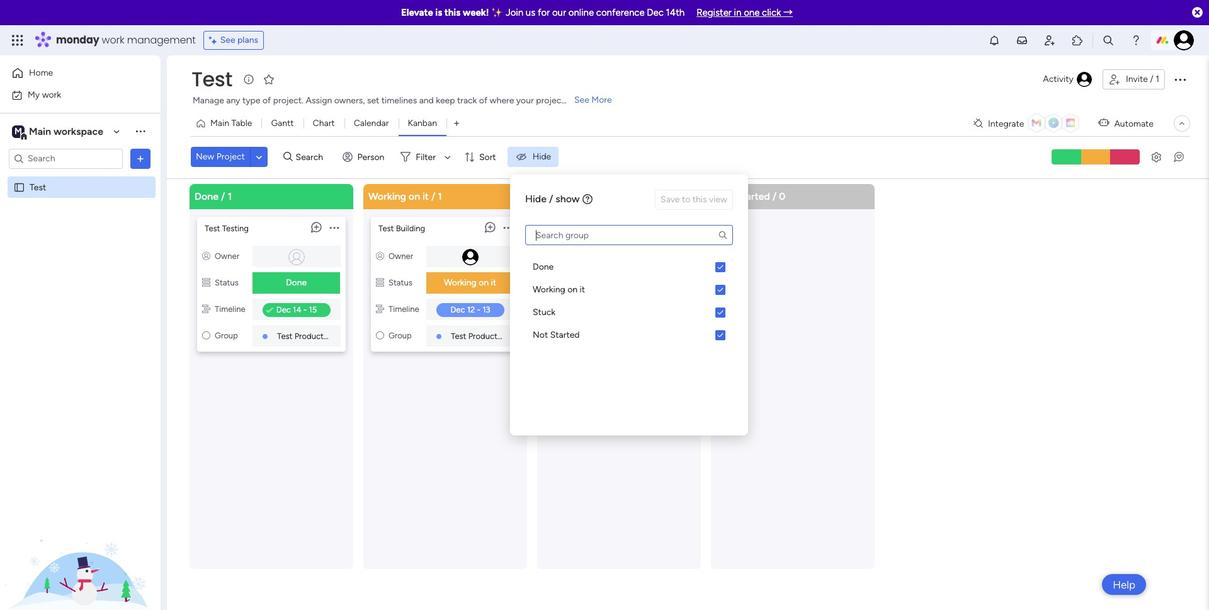 Task type: describe. For each thing, give the bounding box(es) containing it.
main workspace
[[29, 125, 103, 137]]

in
[[735, 7, 742, 18]]

sort button
[[459, 147, 504, 167]]

home button
[[8, 63, 135, 83]]

gantt
[[271, 118, 294, 129]]

on inside the hide / show "dialog"
[[568, 284, 578, 295]]

our
[[553, 7, 567, 18]]

1 v2 sun outline image from the left
[[376, 331, 384, 340]]

dapulse integrations image
[[974, 119, 984, 128]]

test publishing
[[553, 223, 608, 233]]

see for see plans
[[220, 35, 235, 45]]

project
[[536, 95, 565, 106]]

v2 search image
[[283, 150, 293, 164]]

filter button
[[396, 147, 456, 167]]

save to this view button
[[655, 190, 734, 210]]

/ for stuck / 1
[[571, 190, 575, 202]]

stuck / 1
[[543, 190, 582, 202]]

automate
[[1115, 118, 1154, 129]]

register in one click → link
[[697, 7, 793, 18]]

autopilot image
[[1099, 115, 1110, 131]]

kanban
[[408, 118, 437, 129]]

2 v2 sun outline image from the left
[[550, 331, 558, 340]]

started for not started
[[551, 330, 580, 340]]

status for stuck
[[563, 278, 587, 287]]

hide for hide
[[533, 151, 552, 162]]

test production pipeline for working on it / 1
[[451, 331, 540, 341]]

v2 status outline image for stuck
[[550, 278, 558, 287]]

online
[[569, 7, 594, 18]]

hide / show
[[526, 193, 580, 204]]

save to this view
[[661, 194, 728, 205]]

1 horizontal spatial done
[[286, 277, 307, 288]]

invite / 1
[[1127, 74, 1160, 84]]

1 for stuck / 1
[[578, 190, 582, 202]]

production for working on it / 1
[[469, 331, 509, 341]]

1 for invite / 1
[[1156, 74, 1160, 84]]

week!
[[463, 7, 489, 18]]

/ for hide / show
[[549, 193, 554, 204]]

sort
[[480, 152, 496, 162]]

work for my
[[42, 89, 61, 100]]

lottie animation image
[[0, 483, 161, 610]]

set
[[367, 95, 380, 106]]

see for see more
[[575, 95, 590, 105]]

public board image
[[13, 181, 25, 193]]

filter
[[416, 152, 436, 162]]

0 horizontal spatial working
[[369, 190, 406, 202]]

/ left 0
[[773, 190, 777, 202]]

not started / 0
[[716, 190, 786, 202]]

not for not started / 0
[[716, 190, 734, 202]]

pipeline for done / 1
[[337, 331, 366, 341]]

this for is
[[445, 7, 461, 18]]

chart button
[[303, 113, 344, 134]]

1 small timeline column outline image from the left
[[376, 304, 384, 314]]

/ for invite / 1
[[1151, 74, 1154, 84]]

activity button
[[1039, 69, 1098, 89]]

my
[[28, 89, 40, 100]]

collapse board header image
[[1178, 118, 1188, 129]]

owner for stuck
[[563, 251, 587, 261]]

lottie animation element
[[0, 483, 161, 610]]

1 horizontal spatial working
[[444, 277, 477, 288]]

home
[[29, 67, 53, 78]]

any
[[226, 95, 240, 106]]

register in one click →
[[697, 7, 793, 18]]

workspace selection element
[[12, 124, 105, 140]]

see more link
[[573, 94, 614, 106]]

dapulse person column image
[[376, 251, 384, 261]]

search image
[[718, 230, 728, 240]]

→
[[784, 7, 793, 18]]

1 horizontal spatial it
[[491, 277, 497, 288]]

us
[[526, 7, 536, 18]]

Search group search field
[[526, 225, 734, 245]]

calendar
[[354, 118, 389, 129]]

see more
[[575, 95, 612, 105]]

click
[[763, 7, 782, 18]]

dec
[[647, 7, 664, 18]]

done / 1
[[195, 190, 232, 202]]

chart
[[313, 118, 335, 129]]

test production pipeline for done / 1
[[277, 331, 366, 341]]

test list box
[[0, 174, 161, 368]]

where
[[490, 95, 514, 106]]

show board description image
[[241, 73, 256, 86]]

testing
[[222, 223, 249, 233]]

select product image
[[11, 34, 24, 47]]

arrow down image
[[440, 150, 456, 165]]

publishing
[[570, 223, 608, 233]]

hide button
[[508, 147, 559, 167]]

apps image
[[1072, 34, 1085, 47]]

calendar button
[[344, 113, 399, 134]]

working on it inside the hide / show "dialog"
[[533, 284, 586, 295]]

show
[[556, 193, 580, 204]]

1 of from the left
[[263, 95, 271, 106]]

working on it / 1
[[369, 190, 442, 202]]

0 horizontal spatial on
[[409, 190, 420, 202]]

activity
[[1044, 74, 1074, 84]]

owner for working
[[389, 251, 413, 261]]

manage any type of project. assign owners, set timelines and keep track of where your project stands.
[[193, 95, 595, 106]]

table
[[232, 118, 252, 129]]

pipeline for working on it / 1
[[511, 331, 540, 341]]

see plans
[[220, 35, 258, 45]]

timeline for /
[[215, 304, 246, 314]]

14th
[[666, 7, 685, 18]]

person
[[358, 152, 385, 162]]

elevate is this week! ✨ join us for our online conference dec 14th
[[401, 7, 685, 18]]

done inside the hide / show "dialog"
[[533, 262, 554, 272]]

building
[[396, 223, 426, 233]]

see plans button
[[203, 31, 264, 50]]

Test field
[[188, 65, 236, 93]]

work for monday
[[102, 33, 124, 47]]

group for on
[[389, 331, 412, 340]]

dapulse person column image
[[202, 251, 210, 261]]

management
[[127, 33, 196, 47]]

stuck for stuck / 1
[[543, 190, 569, 202]]

project.
[[273, 95, 304, 106]]

1 for done / 1
[[228, 190, 232, 202]]

save
[[661, 194, 680, 205]]

monday work management
[[56, 33, 196, 47]]

row group containing done
[[187, 184, 883, 610]]



Task type: locate. For each thing, give the bounding box(es) containing it.
0 horizontal spatial work
[[42, 89, 61, 100]]

/ inside invite / 1 button
[[1151, 74, 1154, 84]]

see left more
[[575, 95, 590, 105]]

1 horizontal spatial working on it
[[533, 284, 586, 295]]

hide for hide / show
[[526, 193, 547, 204]]

1 timeline from the left
[[215, 304, 246, 314]]

1 horizontal spatial started
[[736, 190, 771, 202]]

1 v2 status outline image from the left
[[202, 278, 210, 287]]

workspace options image
[[134, 125, 147, 138]]

pipeline
[[337, 331, 366, 341], [511, 331, 540, 341]]

main for main workspace
[[29, 125, 51, 137]]

✨
[[492, 7, 504, 18]]

2 horizontal spatial owner
[[563, 251, 587, 261]]

started
[[736, 190, 771, 202], [551, 330, 580, 340]]

stuck inside the hide / show "dialog"
[[533, 307, 556, 318]]

1 vertical spatial work
[[42, 89, 61, 100]]

2 of from the left
[[479, 95, 488, 106]]

help
[[1114, 578, 1136, 591]]

v2 status outline image for working on it
[[376, 278, 384, 287]]

view
[[710, 194, 728, 205]]

project
[[217, 151, 245, 162]]

status down test testing
[[215, 278, 239, 287]]

of right type
[[263, 95, 271, 106]]

1 horizontal spatial test production pipeline
[[451, 331, 540, 341]]

angle down image
[[256, 152, 262, 162]]

v2 status outline image down dapulse person column icon
[[376, 278, 384, 287]]

0 horizontal spatial test production pipeline
[[277, 331, 366, 341]]

2 status from the left
[[389, 278, 413, 287]]

manage
[[193, 95, 224, 106]]

2 horizontal spatial it
[[580, 284, 586, 295]]

my work button
[[8, 85, 135, 105]]

2 horizontal spatial on
[[568, 284, 578, 295]]

0 vertical spatial see
[[220, 35, 235, 45]]

work inside "button"
[[42, 89, 61, 100]]

test
[[192, 65, 232, 93], [30, 182, 46, 193], [205, 223, 220, 233], [379, 223, 394, 233], [553, 223, 568, 233], [277, 331, 293, 341], [451, 331, 467, 341]]

1 horizontal spatial production
[[469, 331, 509, 341]]

for
[[538, 7, 550, 18]]

plans
[[238, 35, 258, 45]]

started inside the hide / show "dialog"
[[551, 330, 580, 340]]

1 vertical spatial this
[[693, 194, 707, 205]]

james peterson image
[[1175, 30, 1195, 50]]

1 vertical spatial done
[[533, 262, 554, 272]]

hide left show
[[526, 193, 547, 204]]

0 horizontal spatial small timeline column outline image
[[376, 304, 384, 314]]

not
[[716, 190, 734, 202], [533, 330, 548, 340]]

3 v2 status outline image from the left
[[550, 278, 558, 287]]

main right workspace image
[[29, 125, 51, 137]]

2 vertical spatial done
[[286, 277, 307, 288]]

owner for done
[[215, 251, 240, 261]]

1 vertical spatial hide
[[526, 193, 547, 204]]

2 v2 status outline image from the left
[[376, 278, 384, 287]]

1 horizontal spatial on
[[479, 277, 489, 288]]

see left "plans" on the left top of page
[[220, 35, 235, 45]]

monday
[[56, 33, 99, 47]]

0 vertical spatial this
[[445, 7, 461, 18]]

2 group from the left
[[389, 331, 412, 340]]

this right to
[[693, 194, 707, 205]]

1 vertical spatial see
[[575, 95, 590, 105]]

1 up test testing
[[228, 190, 232, 202]]

v2 sun outline image
[[202, 331, 210, 340]]

1 horizontal spatial v2 status outline image
[[376, 278, 384, 287]]

0 horizontal spatial started
[[551, 330, 580, 340]]

0 horizontal spatial of
[[263, 95, 271, 106]]

assign
[[306, 95, 332, 106]]

0 horizontal spatial this
[[445, 7, 461, 18]]

new project button
[[191, 147, 250, 167]]

status down test publishing
[[563, 278, 587, 287]]

Search in workspace field
[[26, 151, 105, 166]]

status down test building
[[389, 278, 413, 287]]

working on it
[[444, 277, 497, 288], [533, 284, 586, 295]]

timeline for on
[[389, 304, 419, 314]]

of right track
[[479, 95, 488, 106]]

0 horizontal spatial timeline
[[215, 304, 246, 314]]

stuck up test publishing
[[543, 190, 569, 202]]

1 horizontal spatial v2 sun outline image
[[550, 331, 558, 340]]

group
[[215, 331, 238, 340], [389, 331, 412, 340], [563, 331, 586, 340]]

work right my
[[42, 89, 61, 100]]

see inside see plans button
[[220, 35, 235, 45]]

add view image
[[454, 119, 459, 128]]

2 production from the left
[[469, 331, 509, 341]]

1 inside button
[[1156, 74, 1160, 84]]

0 horizontal spatial owner
[[215, 251, 240, 261]]

working
[[369, 190, 406, 202], [444, 277, 477, 288], [533, 284, 566, 295]]

0
[[780, 190, 786, 202]]

invite / 1 button
[[1103, 69, 1166, 89]]

v2 status outline image for done
[[202, 278, 210, 287]]

timeline
[[215, 304, 246, 314], [389, 304, 419, 314]]

more
[[592, 95, 612, 105]]

row group
[[187, 184, 883, 610]]

timelines
[[382, 95, 417, 106]]

0 horizontal spatial main
[[29, 125, 51, 137]]

main for main table
[[210, 118, 229, 129]]

1 owner from the left
[[215, 251, 240, 261]]

options image
[[1173, 72, 1188, 87], [134, 152, 147, 165], [330, 217, 339, 239], [504, 217, 513, 239]]

status for working
[[389, 278, 413, 287]]

stuck for stuck
[[533, 307, 556, 318]]

see inside see more "link"
[[575, 95, 590, 105]]

0 vertical spatial hide
[[533, 151, 552, 162]]

0 vertical spatial stuck
[[543, 190, 569, 202]]

help image
[[1131, 34, 1143, 47]]

integrate
[[989, 118, 1025, 129]]

0 horizontal spatial v2 status outline image
[[202, 278, 210, 287]]

owners,
[[334, 95, 365, 106]]

1 horizontal spatial timeline
[[389, 304, 419, 314]]

group for /
[[215, 331, 238, 340]]

1 production from the left
[[295, 331, 335, 341]]

register
[[697, 7, 732, 18]]

not started
[[533, 330, 580, 340]]

/ right the invite
[[1151, 74, 1154, 84]]

0 horizontal spatial group
[[215, 331, 238, 340]]

hide inside "popup button"
[[533, 151, 552, 162]]

hide / show dialog
[[510, 175, 749, 435]]

option
[[0, 176, 161, 178]]

0 horizontal spatial done
[[195, 190, 219, 202]]

keep
[[436, 95, 455, 106]]

/ up test publishing
[[571, 190, 575, 202]]

Search field
[[293, 148, 331, 166]]

v2 status outline image up not started on the left
[[550, 278, 558, 287]]

your
[[517, 95, 534, 106]]

main left table
[[210, 118, 229, 129]]

1 horizontal spatial small timeline column outline image
[[550, 304, 558, 314]]

to
[[682, 194, 691, 205]]

/ left show
[[549, 193, 554, 204]]

v2 status outline image
[[202, 278, 210, 287], [376, 278, 384, 287], [550, 278, 558, 287]]

not inside the hide / show "dialog"
[[533, 330, 548, 340]]

invite members image
[[1044, 34, 1057, 47]]

workspace image
[[12, 124, 25, 138]]

1 horizontal spatial not
[[716, 190, 734, 202]]

status for done
[[215, 278, 239, 287]]

0 horizontal spatial v2 sun outline image
[[376, 331, 384, 340]]

1 horizontal spatial work
[[102, 33, 124, 47]]

3 status from the left
[[563, 278, 587, 287]]

main inside workspace selection element
[[29, 125, 51, 137]]

1 vertical spatial started
[[551, 330, 580, 340]]

small timeline column outline image
[[202, 304, 210, 314]]

small timeline column outline image up not started on the left
[[550, 304, 558, 314]]

owner right dapulse person column image
[[215, 251, 240, 261]]

dapulse checkmark sign image
[[267, 303, 273, 318]]

is
[[436, 7, 443, 18]]

track
[[457, 95, 477, 106]]

/ down filter
[[432, 190, 436, 202]]

0 horizontal spatial working on it
[[444, 277, 497, 288]]

2 horizontal spatial v2 status outline image
[[550, 278, 558, 287]]

2 horizontal spatial working
[[533, 284, 566, 295]]

2 small timeline column outline image from the left
[[550, 304, 558, 314]]

2 horizontal spatial group
[[563, 331, 586, 340]]

see
[[220, 35, 235, 45], [575, 95, 590, 105]]

and
[[419, 95, 434, 106]]

1 horizontal spatial of
[[479, 95, 488, 106]]

0 vertical spatial work
[[102, 33, 124, 47]]

stuck up not started on the left
[[533, 307, 556, 318]]

1 vertical spatial stuck
[[533, 307, 556, 318]]

small timeline column outline image down dapulse person column icon
[[376, 304, 384, 314]]

type
[[243, 95, 261, 106]]

invite
[[1127, 74, 1149, 84]]

0 horizontal spatial see
[[220, 35, 235, 45]]

production for done / 1
[[295, 331, 335, 341]]

main table
[[210, 118, 252, 129]]

1 horizontal spatial see
[[575, 95, 590, 105]]

2 owner from the left
[[389, 251, 413, 261]]

hide inside "dialog"
[[526, 193, 547, 204]]

3 owner from the left
[[563, 251, 587, 261]]

1 up test publishing
[[578, 190, 582, 202]]

help button
[[1103, 574, 1147, 595]]

test testing
[[205, 223, 249, 233]]

main inside main table button
[[210, 118, 229, 129]]

add to favorites image
[[263, 73, 275, 85]]

2 horizontal spatial done
[[533, 262, 554, 272]]

workspace
[[54, 125, 103, 137]]

1 vertical spatial not
[[533, 330, 548, 340]]

person button
[[337, 147, 392, 167]]

started for not started / 0
[[736, 190, 771, 202]]

stands.
[[567, 95, 595, 106]]

2 timeline from the left
[[389, 304, 419, 314]]

test building
[[379, 223, 426, 233]]

one
[[744, 7, 760, 18]]

production
[[295, 331, 335, 341], [469, 331, 509, 341]]

this
[[445, 7, 461, 18], [693, 194, 707, 205]]

1 pipeline from the left
[[337, 331, 366, 341]]

hide up hide / show
[[533, 151, 552, 162]]

this right is
[[445, 7, 461, 18]]

new project
[[196, 151, 245, 162]]

2 pipeline from the left
[[511, 331, 540, 341]]

v2 sun outline image
[[376, 331, 384, 340], [550, 331, 558, 340]]

owner right dapulse person column icon
[[389, 251, 413, 261]]

None search field
[[526, 225, 734, 245]]

on
[[409, 190, 420, 202], [479, 277, 489, 288], [568, 284, 578, 295]]

search everything image
[[1103, 34, 1115, 47]]

0 vertical spatial done
[[195, 190, 219, 202]]

kanban button
[[399, 113, 447, 134]]

elevate
[[401, 7, 433, 18]]

/ for done / 1
[[221, 190, 225, 202]]

m
[[15, 126, 22, 136]]

inbox image
[[1016, 34, 1029, 47]]

conference
[[597, 7, 645, 18]]

1
[[1156, 74, 1160, 84], [228, 190, 232, 202], [438, 190, 442, 202], [578, 190, 582, 202]]

hide
[[533, 151, 552, 162], [526, 193, 547, 204]]

not for not started
[[533, 330, 548, 340]]

owner down test publishing
[[563, 251, 587, 261]]

this for to
[[693, 194, 707, 205]]

my work
[[28, 89, 61, 100]]

1 horizontal spatial status
[[389, 278, 413, 287]]

/ up test testing
[[221, 190, 225, 202]]

1 test production pipeline from the left
[[277, 331, 366, 341]]

0 vertical spatial started
[[736, 190, 771, 202]]

1 horizontal spatial main
[[210, 118, 229, 129]]

1 group from the left
[[215, 331, 238, 340]]

1 right the invite
[[1156, 74, 1160, 84]]

0 horizontal spatial production
[[295, 331, 335, 341]]

it inside the hide / show "dialog"
[[580, 284, 586, 295]]

0 horizontal spatial not
[[533, 330, 548, 340]]

3 group from the left
[[563, 331, 586, 340]]

1 horizontal spatial pipeline
[[511, 331, 540, 341]]

this inside button
[[693, 194, 707, 205]]

1 down arrow down icon
[[438, 190, 442, 202]]

gantt button
[[262, 113, 303, 134]]

0 horizontal spatial status
[[215, 278, 239, 287]]

main table button
[[191, 113, 262, 134]]

small timeline column outline image
[[376, 304, 384, 314], [550, 304, 558, 314]]

1 horizontal spatial group
[[389, 331, 412, 340]]

test inside list box
[[30, 182, 46, 193]]

1 status from the left
[[215, 278, 239, 287]]

v2 status outline image up small timeline column outline icon
[[202, 278, 210, 287]]

join
[[506, 7, 524, 18]]

working inside the hide / show "dialog"
[[533, 284, 566, 295]]

notifications image
[[989, 34, 1001, 47]]

/ inside the hide / show "dialog"
[[549, 193, 554, 204]]

2 test production pipeline from the left
[[451, 331, 540, 341]]

1 horizontal spatial owner
[[389, 251, 413, 261]]

of
[[263, 95, 271, 106], [479, 95, 488, 106]]

test production pipeline
[[277, 331, 366, 341], [451, 331, 540, 341]]

0 vertical spatial not
[[716, 190, 734, 202]]

0 horizontal spatial it
[[423, 190, 429, 202]]

0 horizontal spatial pipeline
[[337, 331, 366, 341]]

new
[[196, 151, 214, 162]]

1 horizontal spatial this
[[693, 194, 707, 205]]

2 horizontal spatial status
[[563, 278, 587, 287]]

work right the monday
[[102, 33, 124, 47]]



Task type: vqa. For each thing, say whether or not it's contained in the screenshot.
first GROUP from right
yes



